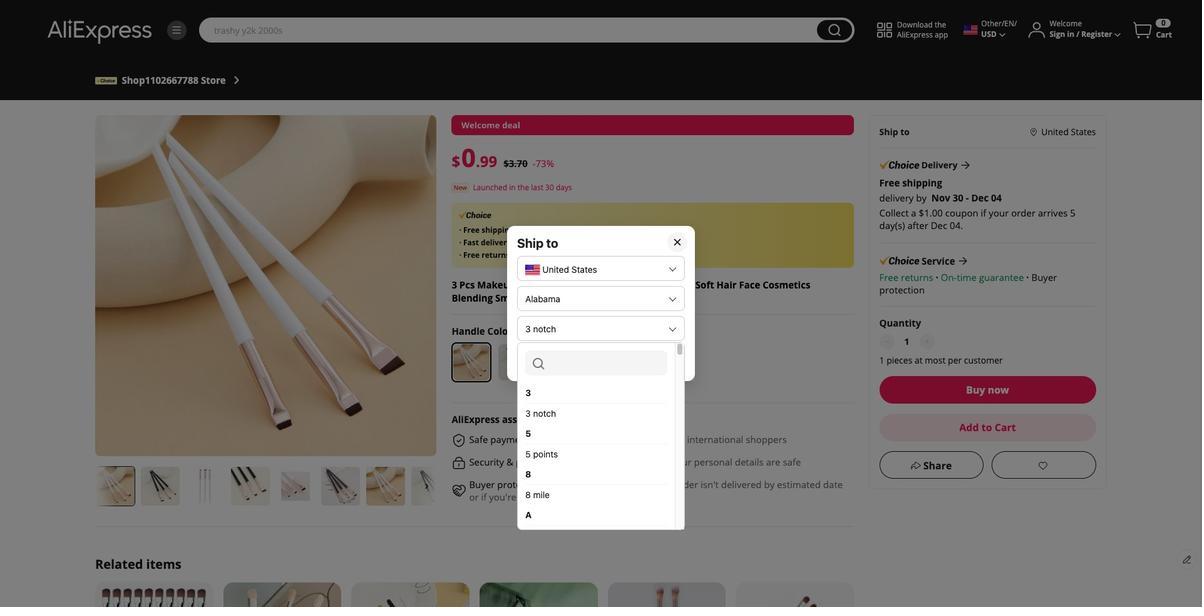 Task type: locate. For each thing, give the bounding box(es) containing it.
0 vertical spatial 0
[[1162, 18, 1166, 28]]

nose
[[631, 279, 654, 291]]

order left isn't
[[674, 478, 699, 491]]

0 vertical spatial -
[[533, 157, 536, 170]]

delivery inside the free shipping delivery by nov 30 - dec 04 collect a $1.00 coupon if your order arrives 5 day(s) after  dec 04.
[[880, 192, 915, 204]]

estimated
[[778, 478, 821, 491]]

by down on
[[513, 238, 522, 248]]

5 left points
[[526, 449, 531, 460]]

your down so
[[652, 478, 672, 491]]

related items
[[95, 557, 182, 573]]

· free shipping on first order · fast delivery by dec 04 · free returns within 15 days, no questions asked
[[459, 225, 636, 261]]

15
[[537, 250, 546, 261]]

other/
[[982, 18, 1005, 29]]

1 horizontal spatial buyer protection
[[880, 271, 1058, 296]]

0 horizontal spatial states
[[572, 265, 598, 275]]

free inside the free shipping delivery by nov 30 - dec 04 collect a $1.00 coupon if your order arrives 5 day(s) after  dec 04.
[[880, 177, 901, 189]]

3 for 3 notch
[[526, 324, 531, 335]]

security & privacy we respect your privacy so your personal details are safe
[[469, 456, 802, 468]]

0 horizontal spatial the
[[518, 182, 529, 193]]

/ right other/
[[1015, 18, 1018, 29]]

aliexpress
[[898, 29, 933, 40], [452, 413, 500, 426]]

- inside $ 0 . 9 9 $3.70 -73%
[[533, 157, 536, 170]]

in right sign
[[1068, 29, 1075, 40]]

cart inside button
[[996, 421, 1017, 435]]

on-
[[942, 271, 958, 284]]

2 9 from the left
[[489, 151, 498, 172]]

1 horizontal spatial privacy
[[626, 456, 657, 468]]

2 8 from the top
[[526, 490, 531, 501]]

add to cart
[[960, 421, 1017, 435]]

by right used on the bottom of page
[[648, 433, 658, 446]]

by down are
[[765, 478, 775, 491]]

the left last
[[518, 182, 529, 193]]

launched in the last 30 days
[[473, 182, 572, 193]]

if
[[982, 207, 987, 219], [644, 478, 649, 491], [481, 491, 487, 504]]

1 vertical spatial to
[[547, 236, 559, 251]]

related
[[95, 557, 143, 573]]

your right so
[[672, 456, 692, 468]]

protection down the &
[[498, 478, 543, 491]]

0 vertical spatial the
[[935, 19, 947, 30]]

brush
[[571, 292, 598, 304]]

2 horizontal spatial to
[[982, 421, 993, 435]]

1 horizontal spatial delivery
[[880, 192, 915, 204]]

9 up launched
[[480, 151, 489, 172]]

1 horizontal spatial 04
[[992, 192, 1003, 204]]

the
[[935, 19, 947, 30], [518, 182, 529, 193]]

- up coupon
[[967, 192, 970, 204]]

- inside the free shipping delivery by nov 30 - dec 04 collect a $1.00 coupon if your order arrives 5 day(s) after  dec 04.
[[967, 192, 970, 204]]

-
[[533, 157, 536, 170], [967, 192, 970, 204]]

shop1102667788
[[122, 74, 199, 86]]

free
[[880, 177, 901, 189], [464, 225, 480, 236], [464, 250, 480, 261], [880, 271, 899, 284]]

so
[[659, 456, 670, 468]]

0 horizontal spatial buyer protection
[[469, 478, 543, 491]]

shop1102667788 store link
[[122, 73, 243, 88]]

0 vertical spatial 8
[[526, 469, 531, 480]]

9
[[480, 151, 489, 172], [489, 151, 498, 172]]

1 vertical spatial 04
[[539, 238, 548, 248]]

delivery right fast on the left top of page
[[481, 238, 511, 248]]

1 horizontal spatial the
[[935, 19, 947, 30]]

0 horizontal spatial 30
[[546, 182, 554, 193]]

buyer
[[1032, 271, 1058, 284], [469, 478, 495, 491]]

dec left 04.
[[932, 219, 948, 232]]

1 vertical spatial 8
[[526, 490, 531, 501]]

0 horizontal spatial dec
[[524, 238, 537, 248]]

2 horizontal spatial if
[[982, 207, 987, 219]]

in
[[1068, 29, 1075, 40], [510, 182, 516, 193]]

1 vertical spatial ship to
[[517, 236, 559, 251]]

2 notch from the top
[[533, 408, 556, 419]]

buyer protection down the &
[[469, 478, 543, 491]]

delivery up collect
[[880, 192, 915, 204]]

0 horizontal spatial ship
[[517, 236, 544, 251]]

in for the
[[510, 182, 516, 193]]

1 horizontal spatial ship to
[[880, 126, 911, 138]]

you're
[[489, 491, 517, 504]]

free up quantity
[[880, 271, 899, 284]]

your inside the free shipping delivery by nov 30 - dec 04 collect a $1.00 coupon if your order arrives 5 day(s) after  dec 04.
[[990, 207, 1010, 219]]

$
[[452, 151, 461, 172]]

0 horizontal spatial /
[[1015, 18, 1018, 29]]

0 horizontal spatial cart
[[996, 421, 1017, 435]]

free up collect
[[880, 177, 901, 189]]

by inside the get your money back if your order isn't delivered by estimated date or if you're not satisfied with your order
[[765, 478, 775, 491]]

3 inside 3 pcs makeup brushes  set eyeshadow nose shadow soft hair face cosmetics blending smudge shader brush beauty tools kits
[[452, 279, 457, 291]]

0 horizontal spatial returns
[[482, 250, 510, 261]]

dec inside '· free shipping on first order · fast delivery by dec 04 · free returns within 15 days, no questions asked'
[[524, 238, 537, 248]]

shader
[[535, 292, 568, 304]]

order right first
[[543, 225, 562, 236]]

1 horizontal spatial shipping
[[903, 177, 943, 189]]

1 vertical spatial shipping
[[482, 225, 514, 236]]

your right coupon
[[990, 207, 1010, 219]]

satisfied
[[536, 491, 573, 504]]

with
[[575, 491, 594, 504]]

notch up payment
[[533, 408, 556, 419]]

buyer down 'security'
[[469, 478, 495, 491]]

0 vertical spatial ship
[[880, 126, 899, 138]]

5 down the assurance
[[526, 429, 531, 439]]

0 horizontal spatial 0
[[462, 140, 476, 175]]

1 horizontal spatial united states
[[1042, 126, 1097, 138]]

8 left mile
[[526, 490, 531, 501]]

1 vertical spatial -
[[967, 192, 970, 204]]

notch down alabama
[[533, 324, 556, 335]]

None text field
[[898, 335, 918, 350]]

color
[[488, 325, 513, 338]]

0 horizontal spatial aliexpress
[[452, 413, 500, 426]]

isn't
[[701, 478, 719, 491]]

1 horizontal spatial -
[[967, 192, 970, 204]]

1 vertical spatial cart
[[996, 421, 1017, 435]]

1 horizontal spatial dec
[[932, 219, 948, 232]]

returns down the service on the top right of the page
[[902, 271, 934, 284]]

order
[[1012, 207, 1037, 219], [543, 225, 562, 236], [674, 478, 699, 491], [619, 491, 643, 504]]

0 horizontal spatial united states
[[543, 265, 598, 275]]

store
[[201, 74, 226, 86]]

30 inside the free shipping delivery by nov 30 - dec 04 collect a $1.00 coupon if your order arrives 5 day(s) after  dec 04.
[[954, 192, 964, 204]]

5 5 points
[[526, 429, 558, 460]]

if inside the free shipping delivery by nov 30 - dec 04 collect a $1.00 coupon if your order arrives 5 day(s) after  dec 04.
[[982, 207, 987, 219]]

protection up quantity
[[880, 284, 926, 296]]

cart
[[1157, 29, 1173, 40], [996, 421, 1017, 435]]

methods
[[583, 433, 622, 446]]

04
[[992, 192, 1003, 204], [539, 238, 548, 248]]

if right coupon
[[982, 207, 987, 219]]

welcome
[[1050, 18, 1083, 29]]

1 pieces at most per customer
[[880, 355, 1004, 367]]

order inside the free shipping delivery by nov 30 - dec 04 collect a $1.00 coupon if your order arrives 5 day(s) after  dec 04.
[[1012, 207, 1037, 219]]

get your money back if your order isn't delivered by estimated date or if you're not satisfied with your order
[[469, 478, 843, 504]]

30 up coupon
[[954, 192, 964, 204]]

privacy right the &
[[516, 456, 547, 468]]

0 vertical spatial in
[[1068, 29, 1075, 40]]

shipping inside '· free shipping on first order · fast delivery by dec 04 · free returns within 15 days, no questions asked'
[[482, 225, 514, 236]]

1 horizontal spatial 30
[[954, 192, 964, 204]]

free up fast on the left top of page
[[464, 225, 480, 236]]

buy now
[[967, 384, 1010, 397]]

set
[[558, 279, 573, 291]]

0 cart
[[1157, 18, 1173, 40]]

0 horizontal spatial privacy
[[516, 456, 547, 468]]

personal
[[695, 456, 733, 468]]

returns left the within
[[482, 250, 510, 261]]

9 right .
[[489, 151, 498, 172]]

buyer protection
[[880, 271, 1058, 296], [469, 478, 543, 491]]

/ left register
[[1077, 29, 1080, 40]]

dec up coupon
[[972, 192, 990, 204]]

by inside '· free shipping on first order · fast delivery by dec 04 · free returns within 15 days, no questions asked'
[[513, 238, 522, 248]]

0 vertical spatial ship to
[[880, 126, 911, 138]]

1 horizontal spatial aliexpress
[[898, 29, 933, 40]]

2 vertical spatial to
[[982, 421, 993, 435]]

shipping
[[903, 177, 943, 189], [482, 225, 514, 236]]

0 vertical spatial united
[[1042, 126, 1070, 138]]

states
[[1072, 126, 1097, 138], [572, 265, 598, 275]]

used
[[624, 433, 645, 446]]

we
[[552, 456, 566, 468]]

1 horizontal spatial 0
[[1162, 18, 1166, 28]]

0 vertical spatial cart
[[1157, 29, 1173, 40]]

0 vertical spatial aliexpress
[[898, 29, 933, 40]]

8
[[526, 469, 531, 480], [526, 490, 531, 501]]

1 vertical spatial aliexpress
[[452, 413, 500, 426]]

by up a
[[917, 192, 927, 204]]

privacy
[[516, 456, 547, 468], [626, 456, 657, 468]]

8 8 mile
[[526, 469, 550, 501]]

1 vertical spatial returns
[[902, 271, 934, 284]]

1 horizontal spatial states
[[1072, 126, 1097, 138]]

None button
[[817, 20, 853, 40]]

1 vertical spatial delivery
[[481, 238, 511, 248]]

buyer protection down the service on the top right of the page
[[880, 271, 1058, 296]]

0 vertical spatial returns
[[482, 250, 510, 261]]

3
[[452, 279, 457, 291], [526, 324, 531, 335], [526, 388, 531, 398], [526, 408, 531, 419]]

after
[[908, 219, 929, 232]]

payments
[[491, 433, 534, 446]]

1 vertical spatial united states
[[543, 265, 598, 275]]

1 horizontal spatial protection
[[880, 284, 926, 296]]

dec
[[972, 192, 990, 204], [932, 219, 948, 232], [524, 238, 537, 248]]

your right with
[[597, 491, 617, 504]]

0 horizontal spatial buyer
[[469, 478, 495, 491]]

- for shipping
[[967, 192, 970, 204]]

if right back
[[644, 478, 649, 491]]

$1.00
[[920, 207, 944, 219]]

2 horizontal spatial dec
[[972, 192, 990, 204]]

- right $3.70
[[533, 157, 536, 170]]

1 horizontal spatial if
[[644, 478, 649, 491]]

shoppers
[[746, 433, 787, 446]]

by inside the free shipping delivery by nov 30 - dec 04 collect a $1.00 coupon if your order arrives 5 day(s) after  dec 04.
[[917, 192, 927, 204]]

1 horizontal spatial in
[[1068, 29, 1075, 40]]

asked
[[615, 250, 636, 261]]

30 right last
[[546, 182, 554, 193]]

delivery
[[880, 192, 915, 204], [481, 238, 511, 248]]

.
[[476, 151, 480, 172]]

buyer right guarantee at top right
[[1032, 271, 1058, 284]]

3 left pcs
[[452, 279, 457, 291]]

0 vertical spatial buyer
[[1032, 271, 1058, 284]]

handle color white
[[452, 325, 545, 338]]

1 vertical spatial buyer
[[469, 478, 495, 491]]

free returns · on-time guarantee ·
[[880, 271, 1030, 284]]

- for 0
[[533, 157, 536, 170]]

are
[[767, 456, 781, 468]]

privacy left so
[[626, 456, 657, 468]]

1 horizontal spatial /
[[1077, 29, 1080, 40]]

order left arrives
[[1012, 207, 1037, 219]]

first
[[527, 225, 541, 236]]

aliexpress left "app"
[[898, 29, 933, 40]]

04 up 15
[[539, 238, 548, 248]]

delivery
[[922, 159, 958, 171]]

0 horizontal spatial -
[[533, 157, 536, 170]]

3 right color
[[526, 324, 531, 335]]

0 vertical spatial notch
[[533, 324, 556, 335]]

now
[[989, 384, 1010, 397]]

1 vertical spatial in
[[510, 182, 516, 193]]

nov
[[932, 192, 951, 204]]

delivered
[[722, 478, 762, 491]]

1sqid_b image
[[171, 24, 182, 36]]

aliexpress up the safe
[[452, 413, 500, 426]]

0 horizontal spatial delivery
[[481, 238, 511, 248]]

shipping left on
[[482, 225, 514, 236]]

04 right nov
[[992, 192, 1003, 204]]

/
[[1015, 18, 1018, 29], [1077, 29, 1080, 40]]

5 right arrives
[[1071, 207, 1077, 219]]

1 vertical spatial notch
[[533, 408, 556, 419]]

safe
[[469, 433, 488, 446]]

0 horizontal spatial 04
[[539, 238, 548, 248]]

None field
[[526, 351, 668, 376]]

1 vertical spatial protection
[[498, 478, 543, 491]]

face
[[740, 279, 761, 291]]

safe
[[783, 456, 802, 468]]

0 vertical spatial 5
[[1071, 207, 1077, 219]]

0 vertical spatial 04
[[992, 192, 1003, 204]]

0 horizontal spatial shipping
[[482, 225, 514, 236]]

if right or
[[481, 491, 487, 504]]

makeup
[[478, 279, 516, 291]]

1 horizontal spatial to
[[901, 126, 911, 138]]

0 horizontal spatial if
[[481, 491, 487, 504]]

shadow
[[657, 279, 693, 291]]

the inside download the aliexpress app
[[935, 19, 947, 30]]

dec down first
[[524, 238, 537, 248]]

2 vertical spatial dec
[[524, 238, 537, 248]]

0 horizontal spatial united
[[543, 265, 569, 275]]

the right the download on the top
[[935, 19, 947, 30]]

1 vertical spatial the
[[518, 182, 529, 193]]

8 up the "not"
[[526, 469, 531, 480]]

shipping up nov
[[903, 177, 943, 189]]

in for /
[[1068, 29, 1075, 40]]

0 vertical spatial shipping
[[903, 177, 943, 189]]

in right launched
[[510, 182, 516, 193]]

0 horizontal spatial to
[[547, 236, 559, 251]]

/ for en
[[1015, 18, 1018, 29]]

1 horizontal spatial ship
[[880, 126, 899, 138]]

2 privacy from the left
[[626, 456, 657, 468]]

3 up the assurance
[[526, 388, 531, 398]]

beauty
[[601, 292, 634, 304]]

0 vertical spatial delivery
[[880, 192, 915, 204]]

1 vertical spatial states
[[572, 265, 598, 275]]

0 horizontal spatial in
[[510, 182, 516, 193]]



Task type: vqa. For each thing, say whether or not it's contained in the screenshot.
to
yes



Task type: describe. For each thing, give the bounding box(es) containing it.
time
[[958, 271, 978, 284]]

quantity
[[880, 317, 922, 330]]

app
[[935, 29, 949, 40]]

a
[[912, 207, 917, 219]]

items
[[146, 557, 182, 573]]

your right get
[[566, 478, 586, 491]]

fast
[[464, 238, 479, 248]]

1 horizontal spatial cart
[[1157, 29, 1173, 40]]

soft
[[696, 279, 715, 291]]

0 inside 0 cart
[[1162, 18, 1166, 28]]

3 pcs makeup brushes  set eyeshadow nose shadow soft hair face cosmetics blending smudge shader brush beauty tools kits
[[452, 279, 811, 304]]

0 vertical spatial buyer protection
[[880, 271, 1058, 296]]

smudge
[[496, 292, 533, 304]]

days,
[[548, 250, 566, 261]]

3 for 3 pcs makeup brushes  set eyeshadow nose shadow soft hair face cosmetics blending smudge shader brush beauty tools kits
[[452, 279, 457, 291]]

1 vertical spatial united
[[543, 265, 569, 275]]

shipping inside the free shipping delivery by nov 30 - dec 04 collect a $1.00 coupon if your order arrives 5 day(s) after  dec 04.
[[903, 177, 943, 189]]

order right the money
[[619, 491, 643, 504]]

1 vertical spatial buyer protection
[[469, 478, 543, 491]]

/ for in
[[1077, 29, 1080, 40]]

pcs
[[460, 279, 475, 291]]

coupon
[[946, 207, 979, 219]]

most
[[926, 355, 947, 367]]

details
[[735, 456, 764, 468]]

download the aliexpress app
[[898, 19, 949, 40]]

0 horizontal spatial ship to
[[517, 236, 559, 251]]

3 notch
[[526, 324, 556, 335]]

&
[[507, 456, 514, 468]]

many
[[661, 433, 685, 446]]

3 up payments
[[526, 408, 531, 419]]

service
[[922, 255, 956, 268]]

or
[[469, 491, 479, 504]]

if for 30
[[982, 207, 987, 219]]

money
[[588, 478, 619, 491]]

alabama
[[526, 294, 561, 304]]

per
[[949, 355, 963, 367]]

0 vertical spatial protection
[[880, 284, 926, 296]]

1 vertical spatial ship
[[517, 236, 544, 251]]

usd
[[982, 29, 997, 40]]

1 notch from the top
[[533, 324, 556, 335]]

returns inside '· free shipping on first order · fast delivery by dec 04 · free returns within 15 days, no questions asked'
[[482, 250, 510, 261]]

notch inside 3 3 notch
[[533, 408, 556, 419]]

order inside '· free shipping on first order · fast delivery by dec 04 · free returns within 15 days, no questions asked'
[[543, 225, 562, 236]]

0 vertical spatial to
[[901, 126, 911, 138]]

buy now button
[[880, 377, 1097, 404]]

to inside button
[[982, 421, 993, 435]]

share
[[924, 459, 953, 473]]

shop1102667788 store
[[122, 74, 226, 86]]

download
[[898, 19, 933, 30]]

aliexpress inside download the aliexpress app
[[898, 29, 933, 40]]

5 inside the free shipping delivery by nov 30 - dec 04 collect a $1.00 coupon if your order arrives 5 day(s) after  dec 04.
[[1071, 207, 1077, 219]]

days
[[556, 182, 572, 193]]

1 8 from the top
[[526, 469, 531, 480]]

1 privacy from the left
[[516, 456, 547, 468]]

$3.70
[[504, 157, 528, 170]]

aliexpress assurance
[[452, 413, 550, 426]]

launched
[[473, 182, 508, 193]]

04.
[[951, 219, 964, 232]]

mile
[[533, 490, 550, 501]]

sign
[[1050, 29, 1066, 40]]

other/ en /
[[982, 18, 1018, 29]]

eyeshadow
[[576, 279, 628, 291]]

1 horizontal spatial buyer
[[1032, 271, 1058, 284]]

04 inside the free shipping delivery by nov 30 - dec 04 collect a $1.00 coupon if your order arrives 5 day(s) after  dec 04.
[[992, 192, 1003, 204]]

1 9 from the left
[[480, 151, 489, 172]]

1 horizontal spatial returns
[[902, 271, 934, 284]]

0 vertical spatial united states
[[1042, 126, 1097, 138]]

sign in / register
[[1050, 29, 1113, 40]]

international
[[688, 433, 744, 446]]

get
[[548, 478, 563, 491]]

cosmetics
[[763, 279, 811, 291]]

1 vertical spatial 5
[[526, 429, 531, 439]]

register
[[1082, 29, 1113, 40]]

at
[[916, 355, 924, 367]]

pieces
[[888, 355, 913, 367]]

trashy y2k 2000s text field
[[208, 24, 811, 36]]

payment
[[541, 433, 580, 446]]

handle
[[452, 325, 485, 338]]

if for your
[[481, 491, 487, 504]]

guarantee
[[980, 271, 1025, 284]]

a
[[526, 510, 532, 521]]

1 vertical spatial 0
[[462, 140, 476, 175]]

1
[[880, 355, 885, 367]]

04 inside '· free shipping on first order · fast delivery by dec 04 · free returns within 15 days, no questions asked'
[[539, 238, 548, 248]]

your up the money
[[603, 456, 623, 468]]

respect
[[569, 456, 601, 468]]

within
[[514, 250, 536, 261]]

free down fast on the left top of page
[[464, 250, 480, 261]]

arrives
[[1039, 207, 1069, 219]]

last
[[531, 182, 544, 193]]

add
[[960, 421, 980, 435]]

2 vertical spatial 5
[[526, 449, 531, 460]]

buy
[[967, 384, 986, 397]]

73%
[[536, 157, 554, 170]]

0 vertical spatial states
[[1072, 126, 1097, 138]]

not
[[519, 491, 534, 504]]

add to cart button
[[880, 414, 1097, 442]]

en
[[1005, 18, 1015, 29]]

0 vertical spatial dec
[[972, 192, 990, 204]]

customer
[[965, 355, 1004, 367]]

1 horizontal spatial united
[[1042, 126, 1070, 138]]

$ 0 . 9 9 $3.70 -73%
[[452, 140, 554, 175]]

3 for 3 3 notch
[[526, 388, 531, 398]]

delivery inside '· free shipping on first order · fast delivery by dec 04 · free returns within 15 days, no questions asked'
[[481, 238, 511, 248]]

0 horizontal spatial protection
[[498, 478, 543, 491]]

date
[[824, 478, 843, 491]]

1 vertical spatial dec
[[932, 219, 948, 232]]

questions
[[579, 250, 613, 261]]

day(s)
[[880, 219, 906, 232]]

tools
[[636, 292, 661, 304]]



